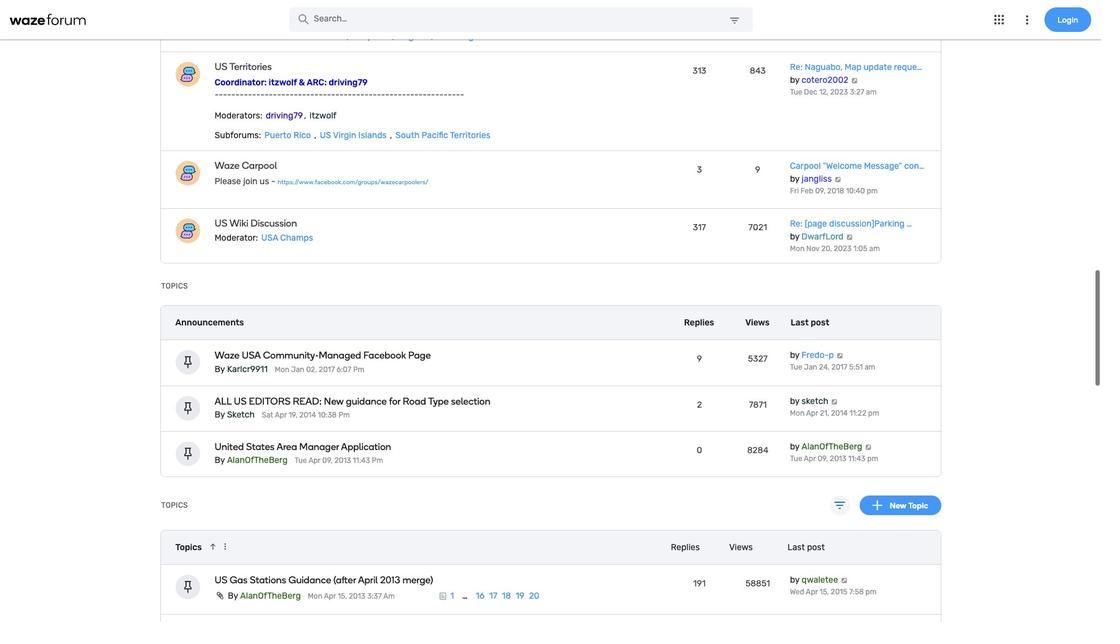 Task type: locate. For each thing, give the bounding box(es) containing it.
re:
[[790, 62, 803, 73], [790, 219, 803, 229]]

last post for us gas stations guidance (after april 2013 merge)
[[788, 542, 825, 553]]

by sketch down the all
[[215, 410, 255, 420]]

itzwolf link
[[308, 111, 338, 121]]

carpool inside carpool "welcome message" con… by jangliss
[[790, 161, 821, 172]]

by up fri
[[790, 174, 800, 184]]

18 link
[[502, 591, 511, 601]]

virginia
[[398, 32, 428, 42], [458, 32, 488, 42]]

mon for mon apr 15, 2013 3:37 am
[[308, 592, 322, 601]]

territories up coordinator:
[[229, 61, 272, 73]]

am right 1:05
[[869, 245, 880, 253]]

1 horizontal spatial usa
[[261, 233, 278, 243]]

58851
[[746, 579, 770, 589]]

am for tue jan 24, 2017 5:51 am
[[865, 363, 875, 372]]

0 horizontal spatial carpool
[[242, 160, 277, 172]]

2023 right 12,
[[830, 88, 848, 97]]

0 vertical spatial 2023
[[830, 88, 848, 97]]

by alanoftheberg for tue
[[790, 442, 862, 452]]

1 waze from the top
[[215, 160, 240, 172]]

1 horizontal spatial sketch
[[802, 396, 828, 406]]

0 horizontal spatial 2017
[[319, 365, 335, 374]]

subforums: for subforums: puerto rico , us virgin islands , south pacific territories
[[215, 130, 261, 141]]

0 vertical spatial topics
[[161, 282, 188, 291]]

1 vertical spatial replies
[[671, 542, 700, 553]]

driving79 link
[[265, 111, 304, 121]]

go to last post image
[[831, 398, 838, 405], [840, 577, 848, 584]]

islands
[[358, 130, 387, 141]]

1:05
[[854, 245, 868, 253]]

re: inside re: naguabo, map update reque… by cotero2002
[[790, 62, 803, 73]]

us
[[260, 177, 269, 187]]

go to last post image for us gas stations guidance (after april 2013 merge)
[[840, 577, 848, 584]]

us inside us territories coordinator: itzwolf & arc: driving79 ------------------------------------------------------------
[[215, 61, 227, 73]]

2 re: from the top
[[790, 219, 803, 229]]

mon for mon jan 02, 2017 6:07 pm
[[275, 365, 289, 374]]

alanoftheberg for mon
[[240, 591, 301, 601]]

2014 right 21,
[[831, 409, 848, 417]]

us wiki discussion link
[[215, 218, 569, 229]]

am right 5:51
[[865, 363, 875, 372]]

itzwolf for driving79
[[310, 111, 337, 121]]

re: inside the re: [page discussion]parking … by dwarflord
[[790, 219, 803, 229]]

dwarflord link
[[802, 232, 844, 242]]

0 vertical spatial by alanoftheberg
[[790, 442, 862, 452]]

… right discussion]parking
[[907, 219, 912, 229]]

by alanoftheberg down stations
[[228, 591, 301, 601]]

1 horizontal spatial 2014
[[831, 409, 848, 417]]

17
[[489, 591, 497, 601]]

us up coordinator:
[[215, 61, 227, 73]]

mon apr 21, 2014 11:22 pm
[[790, 409, 879, 417]]

0 horizontal spatial 9
[[697, 354, 702, 364]]

, down the nzahn1 link on the left of the page
[[347, 32, 349, 42]]

pacific
[[422, 130, 448, 141]]

0 horizontal spatial …
[[462, 591, 468, 601]]

views up 58851
[[729, 542, 753, 553]]

usa down discussion
[[261, 233, 278, 243]]

9 up '7021'
[[755, 165, 760, 175]]

topics
[[161, 282, 188, 291], [161, 501, 188, 510], [175, 542, 202, 553]]

by left karlcr9911
[[215, 364, 225, 374]]

0 horizontal spatial 15,
[[338, 592, 347, 601]]

0 vertical spatial subforums:
[[215, 32, 261, 42]]

merge)
[[403, 574, 433, 586]]

1 vertical spatial driving79
[[266, 111, 303, 121]]

sketch
[[802, 396, 828, 406], [227, 410, 255, 420]]

0 vertical spatial last post
[[791, 317, 830, 328]]

5:51
[[849, 363, 863, 372]]

1 vertical spatial itzwolf
[[310, 111, 337, 121]]

territories
[[229, 61, 272, 73], [450, 130, 491, 141]]

re: for us wiki discussion
[[790, 219, 803, 229]]

sketch link
[[802, 396, 828, 406], [227, 410, 255, 420]]

mon left 21,
[[790, 409, 805, 417]]

1 horizontal spatial tue apr 09, 2013 11:43 pm
[[790, 454, 878, 463]]

jan down by fredo-p
[[804, 363, 817, 372]]

apr down mon apr 21, 2014 11:22 pm
[[804, 454, 816, 463]]

1 vertical spatial by sketch
[[215, 410, 255, 420]]

wiki
[[230, 218, 248, 229]]

sketch link down the all
[[227, 410, 255, 420]]

tue down by fredo-p
[[790, 363, 802, 372]]

tue jan 24, 2017 5:51 am
[[790, 363, 875, 372]]

go to last post image up 2015
[[840, 577, 848, 584]]

ldriveskier
[[289, 12, 330, 22]]

itzwolf up rico
[[310, 111, 337, 121]]

con…
[[904, 161, 925, 172]]

alanoftheberg link down stations
[[240, 591, 301, 601]]

by alanoftheberg down 21,
[[790, 442, 862, 452]]

by left dwarflord link
[[790, 232, 800, 242]]

us territories link
[[215, 61, 569, 73]]

go to last post image for united states area manager application
[[864, 444, 872, 450]]

last up by fredo-p
[[791, 317, 809, 328]]

1 horizontal spatial go to last post image
[[840, 577, 848, 584]]

9 up 2 on the bottom
[[697, 354, 702, 364]]

sketch link up 21,
[[802, 396, 828, 406]]

doc image
[[439, 592, 447, 601]]

0 vertical spatial re:
[[790, 62, 803, 73]]

usa
[[261, 233, 278, 243], [242, 350, 261, 362]]

am
[[866, 88, 877, 97], [869, 245, 880, 253], [865, 363, 875, 372], [383, 592, 395, 601]]

west virginia link
[[435, 32, 489, 42]]

24,
[[819, 363, 830, 372]]

apr left 19,
[[275, 411, 287, 419]]

go to last post image down "11:22"
[[864, 444, 872, 450]]

- inside waze carpool please join us - https://www.facebook.com/groups/wazecarpoolers/
[[271, 177, 275, 187]]

us gas stations guidance (after april 2013 merge)
[[215, 574, 433, 586]]

view the latest post image
[[851, 78, 859, 84], [846, 234, 854, 240]]

11:43 down application
[[353, 456, 370, 465]]

09, down manager
[[322, 456, 333, 465]]

go to last post image
[[836, 353, 844, 359], [864, 444, 872, 450]]

usa inside the us wiki discussion moderator: usa champs
[[261, 233, 278, 243]]

0 horizontal spatial driving79
[[266, 111, 303, 121]]

tue apr 09, 2013 11:43 pm
[[790, 454, 878, 463], [295, 456, 383, 465]]

last post
[[791, 317, 830, 328], [788, 542, 825, 553]]

19
[[516, 591, 524, 601]]

us inside the us wiki discussion moderator: usa champs
[[215, 218, 227, 229]]

20 link
[[529, 591, 540, 601]]

0 vertical spatial go to last post image
[[831, 398, 838, 405]]

0 vertical spatial itzwolf
[[269, 78, 297, 88]]

0 vertical spatial go to last post image
[[836, 353, 844, 359]]

mon
[[790, 245, 805, 253], [275, 365, 289, 374], [790, 409, 805, 417], [308, 592, 322, 601]]

10:38
[[318, 411, 337, 419]]

sketch up 21,
[[802, 396, 828, 406]]

alanoftheberg
[[802, 442, 862, 452], [227, 455, 288, 466], [240, 591, 301, 601]]

by inside re: naguabo, map update reque… by cotero2002
[[790, 75, 800, 86]]

1 horizontal spatial carpool
[[790, 161, 821, 172]]

waze up by karlcr9911
[[215, 350, 240, 362]]

1 vertical spatial views
[[729, 542, 753, 553]]

1 vertical spatial sketch link
[[227, 410, 255, 420]]

by left cotero2002 link
[[790, 75, 800, 86]]

tue apr 09, 2013 11:43 pm down manager
[[295, 456, 383, 465]]

last post up by fredo-p
[[791, 317, 830, 328]]

0 vertical spatial post
[[811, 317, 830, 328]]

1 horizontal spatial 15,
[[820, 588, 829, 596]]

driving79 right the arc:
[[329, 78, 368, 88]]

2 vertical spatial alanoftheberg link
[[240, 591, 301, 601]]

2023 right 20,
[[834, 245, 852, 253]]

arrow down image
[[208, 542, 218, 552]]

waze up please
[[215, 160, 240, 172]]

15, down "(after"
[[338, 592, 347, 601]]

usa up karlcr9911
[[242, 350, 261, 362]]

dot menu image
[[220, 542, 230, 552]]

0 horizontal spatial go to last post image
[[836, 353, 844, 359]]

jangliss
[[802, 174, 832, 184]]

0 vertical spatial views
[[745, 317, 770, 328]]

facebook
[[363, 350, 406, 362]]

us for us territories coordinator: itzwolf & arc: driving79 ------------------------------------------------------------
[[215, 61, 227, 73]]

subforums:
[[215, 32, 261, 42], [215, 130, 261, 141]]

0 vertical spatial alanoftheberg
[[802, 442, 862, 452]]

alanoftheberg down states
[[227, 455, 288, 466]]

11:22
[[850, 409, 867, 417]]

alanoftheberg for tue
[[802, 442, 862, 452]]

by alanoftheberg
[[790, 442, 862, 452], [215, 455, 288, 466], [228, 591, 301, 601]]

mon nov 20, 2023 1:05 am
[[790, 245, 880, 253]]

2017 down p
[[832, 363, 847, 372]]

post for waze usa community-managed facebook page
[[811, 317, 830, 328]]

1 vertical spatial last post
[[788, 542, 825, 553]]

1 vertical spatial sketch
[[227, 410, 255, 420]]

0 vertical spatial view the latest post image
[[851, 78, 859, 84]]

area
[[277, 441, 297, 453]]

mon down community-
[[275, 365, 289, 374]]

jan
[[804, 363, 817, 372], [291, 365, 304, 374]]

0 horizontal spatial sketch link
[[227, 410, 255, 420]]

0 vertical spatial sketch link
[[802, 396, 828, 406]]

views
[[745, 317, 770, 328], [729, 542, 753, 553]]

mon for mon nov 20, 2023 1:05 am
[[790, 245, 805, 253]]

last post up by qwaletee
[[788, 542, 825, 553]]

0 vertical spatial by sketch
[[790, 396, 828, 406]]

1 horizontal spatial jan
[[804, 363, 817, 372]]

15, down qwaletee
[[820, 588, 829, 596]]

waze inside waze carpool please join us - https://www.facebook.com/groups/wazecarpoolers/
[[215, 160, 240, 172]]

1 vertical spatial go to last post image
[[864, 444, 872, 450]]

apr down manager
[[309, 456, 321, 465]]

1 vertical spatial waze
[[215, 350, 240, 362]]

1 vertical spatial go to last post image
[[840, 577, 848, 584]]

go to last post image for all us editors read: new guidance for road type selection
[[831, 398, 838, 405]]

apr left 21,
[[806, 409, 818, 417]]

313
[[693, 66, 707, 76]]

us wiki discussion moderator: usa champs
[[215, 218, 313, 243]]

0 vertical spatial replies
[[684, 317, 714, 328]]

go to last post image right p
[[836, 353, 844, 359]]

, left itzwolf link
[[304, 111, 306, 121]]

us for us gas stations guidance (after april 2013 merge)
[[215, 574, 227, 586]]

1 re: from the top
[[790, 62, 803, 73]]

driving79 inside us territories coordinator: itzwolf & arc: driving79 ------------------------------------------------------------
[[329, 78, 368, 88]]

0 horizontal spatial territories
[[229, 61, 272, 73]]

2013 down application
[[335, 456, 351, 465]]

1 horizontal spatial driving79
[[329, 78, 368, 88]]

states
[[246, 441, 275, 453]]

0 vertical spatial driving79
[[329, 78, 368, 88]]

0 vertical spatial last
[[791, 317, 809, 328]]

by up wed
[[790, 575, 800, 585]]

us territories coordinator: itzwolf & arc: driving79 ------------------------------------------------------------
[[215, 61, 464, 100]]

1 horizontal spatial …
[[907, 219, 912, 229]]

re: left naguabo, at the top of page
[[790, 62, 803, 73]]

am right 3:27
[[866, 88, 877, 97]]

tue dec 12, 2023 3:27 am
[[790, 88, 877, 97]]

driving79 up puerto rico link
[[266, 111, 303, 121]]

2 vertical spatial by alanoftheberg
[[228, 591, 301, 601]]

0 horizontal spatial 2014
[[299, 411, 316, 419]]

jan left 02,
[[291, 365, 304, 374]]

mon down guidance in the bottom of the page
[[308, 592, 322, 601]]

1 horizontal spatial itzwolf
[[310, 111, 337, 121]]

1 subforums: from the top
[[215, 32, 261, 42]]

pm right 7:58
[[866, 588, 877, 596]]

am right 3:37
[[383, 592, 395, 601]]

1 horizontal spatial go to last post image
[[864, 444, 872, 450]]

0 vertical spatial territories
[[229, 61, 272, 73]]

subforums: left the district
[[215, 32, 261, 42]]

last up by qwaletee
[[788, 542, 805, 553]]

8284
[[747, 445, 769, 456]]

application
[[341, 441, 391, 453]]

0 horizontal spatial jan
[[291, 365, 304, 374]]

2 vertical spatial topics
[[175, 542, 202, 553]]

mon left nov
[[790, 245, 805, 253]]

11:43 down "11:22"
[[848, 454, 866, 463]]

19,
[[289, 411, 298, 419]]

naguabo,
[[805, 62, 843, 73]]

post up by qwaletee
[[807, 542, 825, 553]]

view the latest post image down re: [page discussion]parking … link
[[846, 234, 854, 240]]

carpool up us
[[242, 160, 277, 172]]

us gas stations guidance (after april 2013 merge) link
[[215, 574, 584, 586]]

1 vertical spatial 2023
[[834, 245, 852, 253]]

7021
[[749, 223, 767, 233]]

0 horizontal spatial by sketch
[[215, 410, 255, 420]]

1 vertical spatial usa
[[242, 350, 261, 362]]

tue left dec
[[790, 88, 802, 97]]

by right '8284'
[[790, 442, 800, 452]]

sketch down the all
[[227, 410, 255, 420]]

waze usa community-managed facebook page
[[215, 350, 431, 362]]

2 subforums: from the top
[[215, 130, 261, 141]]

1 horizontal spatial 9
[[755, 165, 760, 175]]

2 vertical spatial alanoftheberg
[[240, 591, 301, 601]]

by alanoftheberg down states
[[215, 455, 288, 466]]

tue right '8284'
[[790, 454, 802, 463]]

by right paperclip image in the left of the page
[[228, 591, 238, 601]]

alanoftheberg link down states
[[227, 455, 288, 466]]

1 vertical spatial alanoftheberg
[[227, 455, 288, 466]]

puerto
[[264, 130, 292, 141]]

1 vertical spatial subforums:
[[215, 130, 261, 141]]

itzwolf inside us territories coordinator: itzwolf & arc: driving79 ------------------------------------------------------------
[[269, 78, 297, 88]]

apr down by qwaletee
[[806, 588, 818, 596]]

1 vertical spatial alanoftheberg link
[[227, 455, 288, 466]]

us left wiki
[[215, 218, 227, 229]]

1 vertical spatial last
[[788, 542, 805, 553]]

0 horizontal spatial 11:43
[[353, 456, 370, 465]]

0 vertical spatial sketch
[[802, 396, 828, 406]]

virginia left west
[[398, 32, 428, 42]]

us up paperclip image in the left of the page
[[215, 574, 227, 586]]

1 vertical spatial territories
[[450, 130, 491, 141]]

0 vertical spatial …
[[907, 219, 912, 229]]

selection
[[451, 395, 491, 407]]

views for waze usa community-managed facebook page
[[745, 317, 770, 328]]

alanoftheberg link down mon apr 21, 2014 11:22 pm
[[802, 442, 862, 452]]

announcements
[[175, 317, 244, 328]]

subforums: puerto rico , us virgin islands , south pacific territories
[[215, 130, 491, 141]]

0 horizontal spatial go to last post image
[[831, 398, 838, 405]]

1 vertical spatial post
[[807, 542, 825, 553]]

driving79
[[329, 78, 368, 88], [266, 111, 303, 121]]

1 horizontal spatial virginia
[[458, 32, 488, 42]]

1 vertical spatial …
[[462, 591, 468, 601]]

go to last post image up mon apr 21, 2014 11:22 pm
[[831, 398, 838, 405]]

1 vertical spatial view the latest post image
[[846, 234, 854, 240]]

jan for tue
[[804, 363, 817, 372]]

0 horizontal spatial virginia
[[398, 32, 428, 42]]

19 link
[[516, 591, 524, 601]]

0 horizontal spatial itzwolf
[[269, 78, 297, 88]]

please
[[215, 177, 241, 187]]

0 vertical spatial usa
[[261, 233, 278, 243]]

wed
[[790, 588, 804, 596]]

3:27
[[850, 88, 864, 97]]

0 vertical spatial waze
[[215, 160, 240, 172]]

carpool up jangliss link
[[790, 161, 821, 172]]

by down the all
[[215, 410, 225, 420]]

waze for waze carpool please join us - https://www.facebook.com/groups/wazecarpoolers/
[[215, 160, 240, 172]]

, left the nzahn1 link on the left of the page
[[332, 12, 334, 22]]

2 waze from the top
[[215, 350, 240, 362]]

feb
[[801, 187, 813, 196]]

update
[[864, 62, 892, 73]]

south
[[396, 130, 420, 141]]

nzahn1 link
[[336, 12, 367, 22]]

1 horizontal spatial 2017
[[832, 363, 847, 372]]

itzwolf left &
[[269, 78, 297, 88]]

12,
[[819, 88, 829, 97]]

1 vertical spatial re:
[[790, 219, 803, 229]]

discussion
[[251, 218, 297, 229]]

[page
[[805, 219, 827, 229]]



Task type: vqa. For each thing, say whether or not it's contained in the screenshot.


Task type: describe. For each thing, give the bounding box(es) containing it.
itzwolf for territories
[[269, 78, 297, 88]]

carpool inside waze carpool please join us - https://www.facebook.com/groups/wazecarpoolers/
[[242, 160, 277, 172]]

2
[[697, 400, 702, 410]]

community-
[[263, 350, 319, 362]]

usa champs link
[[260, 233, 314, 243]]

view the latest post image
[[834, 177, 842, 183]]

karlcr9911 link
[[227, 364, 268, 374]]

191
[[693, 579, 706, 589]]

jan for mon
[[291, 365, 304, 374]]

dwarflord
[[802, 232, 844, 242]]

by inside carpool "welcome message" con… by jangliss
[[790, 174, 800, 184]]

09, down 21,
[[818, 454, 828, 463]]

all
[[215, 395, 232, 407]]

1 horizontal spatial by sketch
[[790, 396, 828, 406]]

qwaletee link
[[802, 575, 838, 585]]

united states area manager application
[[215, 441, 391, 453]]

apr down us gas stations guidance (after april 2013 merge)
[[324, 592, 336, 601]]

(after
[[333, 574, 356, 586]]

wed apr 15, 2015 7:58 pm
[[790, 588, 877, 596]]

replies for us gas stations guidance (after april 2013 merge)
[[671, 542, 700, 553]]

guidance
[[346, 395, 387, 407]]

2 virginia from the left
[[458, 32, 488, 42]]

new
[[324, 395, 344, 407]]

reque…
[[894, 62, 923, 73]]

pm down application
[[372, 456, 383, 465]]

5327
[[748, 354, 768, 364]]

15, for alanoftheberg
[[338, 592, 347, 601]]

09, down jangliss link
[[815, 187, 826, 196]]

waze carpool please join us - https://www.facebook.com/groups/wazecarpoolers/
[[215, 160, 428, 187]]

fri
[[790, 187, 799, 196]]

nov
[[807, 245, 820, 253]]

champs
[[280, 233, 313, 243]]

2014 for 19,
[[299, 411, 316, 419]]

2013 right april
[[380, 574, 400, 586]]

1
[[450, 591, 454, 601]]

pm down all us editors read: new guidance for road type selection
[[339, 411, 350, 419]]

view the latest post image for us wiki discussion
[[846, 234, 854, 240]]

pm right 6:07
[[353, 365, 364, 374]]

1 vertical spatial 9
[[697, 354, 702, 364]]

moderator:
[[215, 233, 258, 243]]

united
[[215, 441, 244, 453]]

by alanoftheberg for mon
[[228, 591, 301, 601]]

fri feb 09, 2018 10:40 pm
[[790, 187, 878, 196]]

am for tue dec 12, 2023 3:27 am
[[866, 88, 877, 97]]

cotero2002 link
[[802, 75, 849, 86]]

18
[[502, 591, 511, 601]]

sat
[[262, 411, 273, 419]]

1 vertical spatial topics
[[161, 501, 188, 510]]

by right "7871" at the bottom of the page
[[790, 396, 800, 406]]

read:
[[293, 395, 322, 407]]

sat apr 19, 2014 10:38 pm
[[262, 411, 350, 419]]

view the latest post image for us territories
[[851, 78, 859, 84]]

united states area manager application link
[[215, 441, 584, 453]]

puerto rico link
[[263, 130, 312, 141]]

, right rico
[[314, 130, 316, 141]]

virginia link
[[397, 32, 429, 42]]

0 horizontal spatial usa
[[242, 350, 261, 362]]

post for us gas stations guidance (after april 2013 merge)
[[807, 542, 825, 553]]

2013 left 3:37
[[349, 592, 365, 601]]

for
[[389, 395, 400, 407]]

page
[[408, 350, 431, 362]]

p
[[829, 350, 834, 361]]

nzahn1
[[337, 12, 366, 22]]

317
[[693, 223, 706, 233]]

0 horizontal spatial tue apr 09, 2013 11:43 pm
[[295, 456, 383, 465]]

re: naguabo, map update reque… by cotero2002
[[790, 62, 923, 86]]

guidance
[[289, 574, 331, 586]]

1 vertical spatial by alanoftheberg
[[215, 455, 288, 466]]

arc:
[[307, 78, 327, 88]]

rico
[[294, 130, 311, 141]]

cotero2002
[[802, 75, 849, 86]]

pm down mon apr 21, 2014 11:22 pm
[[867, 454, 878, 463]]

20,
[[821, 245, 832, 253]]

map
[[845, 62, 862, 73]]

last for us gas stations guidance (after april 2013 merge)
[[788, 542, 805, 553]]

3:37
[[367, 592, 382, 601]]

15, for qwaletee
[[820, 588, 829, 596]]

by down united
[[215, 455, 225, 466]]

21,
[[820, 409, 829, 417]]

road
[[403, 395, 426, 407]]

columbia
[[306, 32, 343, 42]]

, left south at the top left of the page
[[390, 130, 392, 141]]

us left the virgin
[[320, 130, 331, 141]]

0 vertical spatial 9
[[755, 165, 760, 175]]

jangliss link
[[802, 174, 832, 184]]

https://www.facebook.com/groups/wazecarpoolers/
[[278, 179, 428, 186]]

fredo-
[[802, 350, 829, 361]]

17 link
[[489, 591, 497, 601]]

subforums: district of columbia , maryland , virginia , west virginia
[[215, 32, 488, 42]]

views for us gas stations guidance (after april 2013 merge)
[[729, 542, 753, 553]]

mon apr 15, 2013 3:37 am
[[308, 592, 395, 601]]

1 horizontal spatial sketch link
[[802, 396, 828, 406]]

16
[[476, 591, 485, 601]]

2017 for 6:07
[[319, 365, 335, 374]]

by left fredo-
[[790, 350, 800, 361]]

pm right "11:22"
[[868, 409, 879, 417]]

, left virginia link
[[392, 32, 394, 42]]

april
[[358, 574, 378, 586]]

qwaletee
[[802, 575, 838, 585]]

carpool "welcome message" con… by jangliss
[[790, 161, 925, 184]]

moderators:
[[215, 111, 262, 121]]

1 horizontal spatial territories
[[450, 130, 491, 141]]

waze usa community-managed facebook page link
[[215, 350, 584, 362]]

all us editors read: new guidance for road type selection link
[[215, 395, 584, 407]]

of
[[296, 32, 304, 42]]

territories inside us territories coordinator: itzwolf & arc: driving79 ------------------------------------------------------------
[[229, 61, 272, 73]]

us right the all
[[234, 395, 247, 407]]

2023 for us wiki discussion
[[834, 245, 852, 253]]

us for us wiki discussion moderator: usa champs
[[215, 218, 227, 229]]

2023 for us territories
[[830, 88, 848, 97]]

replies for waze usa community-managed facebook page
[[684, 317, 714, 328]]

1 horizontal spatial 11:43
[[848, 454, 866, 463]]

, left west
[[431, 32, 433, 42]]

https://www.facebook.com/groups/wazecarpoolers/ link
[[278, 177, 428, 189]]

mon jan 02, 2017 6:07 pm
[[275, 365, 364, 374]]

waze carpool link
[[215, 160, 569, 172]]

… inside the re: [page discussion]parking … by dwarflord
[[907, 219, 912, 229]]

0 vertical spatial alanoftheberg link
[[802, 442, 862, 452]]

last for waze usa community-managed facebook page
[[791, 317, 809, 328]]

"welcome
[[823, 161, 862, 172]]

2017 for 5:51
[[832, 363, 847, 372]]

re: naguabo, map update reque… link
[[790, 62, 923, 73]]

by inside the re: [page discussion]parking … by dwarflord
[[790, 232, 800, 242]]

managed
[[319, 350, 361, 362]]

1 link
[[450, 591, 454, 601]]

waze for waze usa community-managed facebook page
[[215, 350, 240, 362]]

tue down united states area manager application
[[295, 456, 307, 465]]

843
[[750, 66, 766, 76]]

re: for us territories
[[790, 62, 803, 73]]

maryland link
[[351, 32, 390, 42]]

re: [page discussion]parking … link
[[790, 219, 912, 229]]

mon for mon apr 21, 2014 11:22 pm
[[790, 409, 805, 417]]

2014 for 21,
[[831, 409, 848, 417]]

0 horizontal spatial sketch
[[227, 410, 255, 420]]

subforums: for subforums: district of columbia , maryland , virginia , west virginia
[[215, 32, 261, 42]]

1 virginia from the left
[[398, 32, 428, 42]]

coordinator:
[[215, 78, 267, 88]]

by qwaletee
[[790, 575, 838, 585]]

by karlcr9911
[[215, 364, 268, 374]]

re: [page discussion]parking … by dwarflord
[[790, 219, 912, 242]]

us virgin islands link
[[319, 130, 388, 141]]

am for mon apr 15, 2013 3:37 am
[[383, 592, 395, 601]]

am for mon nov 20, 2023 1:05 am
[[869, 245, 880, 253]]

go to last post image for waze usa community-managed facebook page
[[836, 353, 844, 359]]

all us editors read: new guidance for road type selection
[[215, 395, 491, 407]]

paperclip image
[[215, 591, 226, 600]]

3
[[697, 165, 702, 175]]

district
[[264, 32, 294, 42]]

pm right "10:40"
[[867, 187, 878, 196]]

2013 down mon apr 21, 2014 11:22 pm
[[830, 454, 847, 463]]

last post for waze usa community-managed facebook page
[[791, 317, 830, 328]]

virgin
[[333, 130, 356, 141]]



